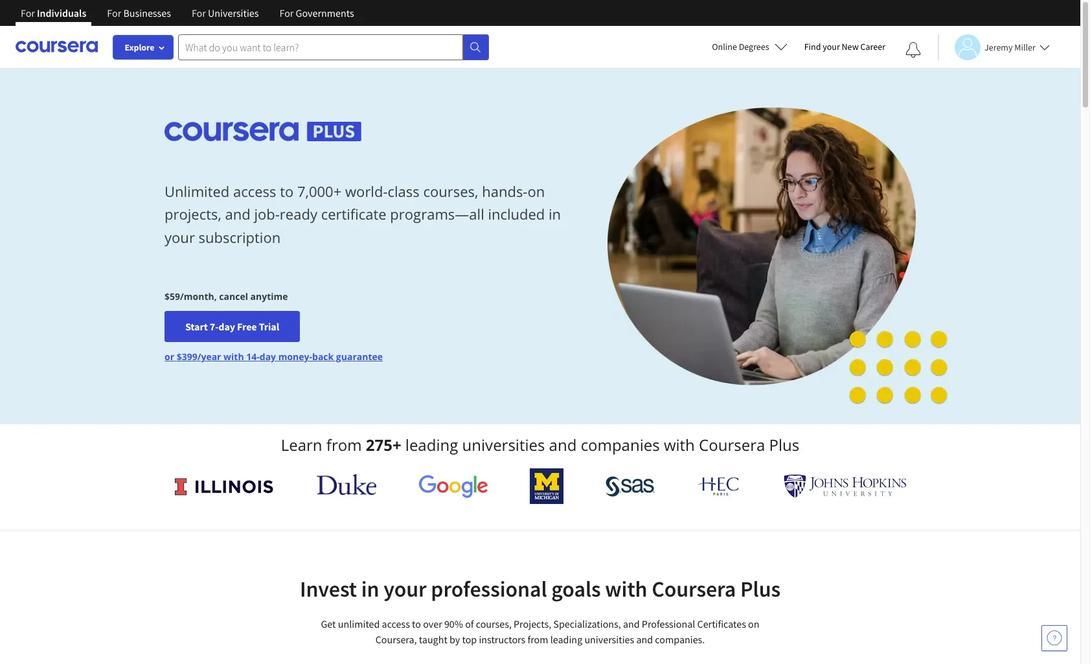 Task type: describe. For each thing, give the bounding box(es) containing it.
from inside get unlimited access to over 90% of courses, projects, specializations, and professional certificates on coursera, taught by top instructors from leading universities and companies.
[[528, 633, 549, 646]]

and down professional
[[637, 633, 654, 646]]

certificates
[[698, 618, 747, 631]]

certificate
[[321, 204, 387, 224]]

$59
[[165, 291, 180, 303]]

guarantee
[[336, 351, 383, 363]]

johns hopkins university image
[[784, 475, 908, 499]]

coursera,
[[376, 633, 417, 646]]

sas image
[[606, 476, 655, 497]]

unlimited
[[338, 618, 380, 631]]

get
[[321, 618, 336, 631]]

google image
[[419, 475, 489, 499]]

$399
[[177, 351, 197, 363]]

to inside unlimited access to 7,000+ world-class courses, hands-on projects, and job-ready certificate programs—all included in your subscription
[[280, 182, 294, 201]]

specializations,
[[554, 618, 622, 631]]

or $399 /year with 14-day money-back guarantee
[[165, 351, 383, 363]]

for for businesses
[[107, 6, 121, 19]]

0 vertical spatial universities
[[463, 434, 545, 456]]

hands-
[[482, 182, 528, 201]]

0 horizontal spatial with
[[224, 351, 244, 363]]

start 7-day free trial
[[185, 320, 279, 333]]

free
[[237, 320, 257, 333]]

$59 /month, cancel anytime
[[165, 291, 288, 303]]

find your new career
[[805, 41, 886, 53]]

companies
[[581, 434, 660, 456]]

invest
[[300, 576, 357, 603]]

access inside unlimited access to 7,000+ world-class courses, hands-on projects, and job-ready certificate programs—all included in your subscription
[[233, 182, 276, 201]]

world-
[[346, 182, 388, 201]]

unlimited
[[165, 182, 230, 201]]

of
[[466, 618, 474, 631]]

individuals
[[37, 6, 86, 19]]

0 horizontal spatial in
[[362, 576, 380, 603]]

jeremy miller
[[985, 41, 1036, 53]]

instructors
[[479, 633, 526, 646]]

or
[[165, 351, 174, 363]]

projects,
[[165, 204, 222, 224]]

for governments
[[280, 6, 354, 19]]

professional
[[431, 576, 547, 603]]

show notifications image
[[906, 42, 922, 58]]

explore button
[[113, 36, 173, 59]]

90%
[[445, 618, 463, 631]]

professional
[[642, 618, 696, 631]]

explore
[[125, 41, 155, 53]]

and left professional
[[624, 618, 640, 631]]

for for universities
[[192, 6, 206, 19]]

1 vertical spatial coursera
[[652, 576, 737, 603]]

governments
[[296, 6, 354, 19]]

subscription
[[199, 227, 281, 247]]

start
[[185, 320, 208, 333]]

on inside get unlimited access to over 90% of courses, projects, specializations, and professional certificates on coursera, taught by top instructors from leading universities and companies.
[[749, 618, 760, 631]]

0 vertical spatial leading
[[406, 434, 459, 456]]

over
[[423, 618, 443, 631]]

universities
[[208, 6, 259, 19]]

What do you want to learn? text field
[[178, 34, 463, 60]]

for universities
[[192, 6, 259, 19]]

new
[[842, 41, 859, 53]]

job-
[[254, 204, 280, 224]]

businesses
[[123, 6, 171, 19]]

coursera plus image
[[165, 122, 362, 141]]

invest in your professional goals with coursera plus
[[300, 576, 781, 603]]



Task type: locate. For each thing, give the bounding box(es) containing it.
1 vertical spatial from
[[528, 633, 549, 646]]

courses, up programs—all
[[424, 182, 479, 201]]

1 vertical spatial universities
[[585, 633, 635, 646]]

courses, inside unlimited access to 7,000+ world-class courses, hands-on projects, and job-ready certificate programs—all included in your subscription
[[424, 182, 479, 201]]

miller
[[1015, 41, 1036, 53]]

learn from 275+ leading universities and companies with coursera plus
[[281, 434, 800, 456]]

4 for from the left
[[280, 6, 294, 19]]

1 vertical spatial access
[[382, 618, 410, 631]]

1 vertical spatial courses,
[[476, 618, 512, 631]]

back
[[312, 351, 334, 363]]

for left individuals
[[21, 6, 35, 19]]

with
[[224, 351, 244, 363], [664, 434, 695, 456], [606, 576, 648, 603]]

taught
[[419, 633, 448, 646]]

money-
[[279, 351, 312, 363]]

trial
[[259, 320, 279, 333]]

2 horizontal spatial with
[[664, 434, 695, 456]]

1 vertical spatial in
[[362, 576, 380, 603]]

2 vertical spatial with
[[606, 576, 648, 603]]

to inside get unlimited access to over 90% of courses, projects, specializations, and professional certificates on coursera, taught by top instructors from leading universities and companies.
[[412, 618, 421, 631]]

for
[[21, 6, 35, 19], [107, 6, 121, 19], [192, 6, 206, 19], [280, 6, 294, 19]]

duke university image
[[317, 475, 377, 495]]

university of illinois at urbana-champaign image
[[174, 476, 275, 497]]

banner navigation
[[10, 0, 365, 36]]

for left universities at the left of page
[[192, 6, 206, 19]]

coursera up the hec paris image
[[699, 434, 766, 456]]

0 vertical spatial on
[[528, 182, 545, 201]]

universities
[[463, 434, 545, 456], [585, 633, 635, 646]]

from left 275+
[[327, 434, 362, 456]]

access up job-
[[233, 182, 276, 201]]

leading
[[406, 434, 459, 456], [551, 633, 583, 646]]

your up over
[[384, 576, 427, 603]]

1 horizontal spatial in
[[549, 204, 561, 224]]

with right companies
[[664, 434, 695, 456]]

0 horizontal spatial access
[[233, 182, 276, 201]]

0 horizontal spatial universities
[[463, 434, 545, 456]]

for for individuals
[[21, 6, 35, 19]]

0 vertical spatial with
[[224, 351, 244, 363]]

in
[[549, 204, 561, 224], [362, 576, 380, 603]]

companies.
[[656, 633, 705, 646]]

3 for from the left
[[192, 6, 206, 19]]

0 vertical spatial day
[[219, 320, 235, 333]]

to
[[280, 182, 294, 201], [412, 618, 421, 631]]

get unlimited access to over 90% of courses, projects, specializations, and professional certificates on coursera, taught by top instructors from leading universities and companies.
[[321, 618, 760, 646]]

your
[[823, 41, 841, 53], [165, 227, 195, 247], [384, 576, 427, 603]]

universities inside get unlimited access to over 90% of courses, projects, specializations, and professional certificates on coursera, taught by top instructors from leading universities and companies.
[[585, 633, 635, 646]]

university of michigan image
[[530, 469, 564, 504]]

1 for from the left
[[21, 6, 35, 19]]

degrees
[[739, 41, 770, 53]]

1 horizontal spatial access
[[382, 618, 410, 631]]

2 vertical spatial your
[[384, 576, 427, 603]]

find
[[805, 41, 822, 53]]

coursera up professional
[[652, 576, 737, 603]]

start 7-day free trial button
[[165, 311, 300, 342]]

access inside get unlimited access to over 90% of courses, projects, specializations, and professional certificates on coursera, taught by top instructors from leading universities and companies.
[[382, 618, 410, 631]]

your right find at the right top of page
[[823, 41, 841, 53]]

0 horizontal spatial your
[[165, 227, 195, 247]]

day
[[219, 320, 235, 333], [260, 351, 276, 363]]

with left the 14-
[[224, 351, 244, 363]]

1 vertical spatial leading
[[551, 633, 583, 646]]

1 horizontal spatial from
[[528, 633, 549, 646]]

universities up university of michigan image
[[463, 434, 545, 456]]

1 vertical spatial your
[[165, 227, 195, 247]]

0 vertical spatial plus
[[770, 434, 800, 456]]

1 horizontal spatial universities
[[585, 633, 635, 646]]

universities down specializations,
[[585, 633, 635, 646]]

help center image
[[1048, 631, 1063, 646]]

1 vertical spatial plus
[[741, 576, 781, 603]]

2 horizontal spatial your
[[823, 41, 841, 53]]

0 horizontal spatial day
[[219, 320, 235, 333]]

0 vertical spatial to
[[280, 182, 294, 201]]

jeremy
[[985, 41, 1014, 53]]

1 vertical spatial day
[[260, 351, 276, 363]]

top
[[462, 633, 477, 646]]

for businesses
[[107, 6, 171, 19]]

projects,
[[514, 618, 552, 631]]

0 vertical spatial your
[[823, 41, 841, 53]]

access
[[233, 182, 276, 201], [382, 618, 410, 631]]

included
[[488, 204, 545, 224]]

leading down specializations,
[[551, 633, 583, 646]]

learn
[[281, 434, 323, 456]]

day inside button
[[219, 320, 235, 333]]

/year
[[197, 351, 221, 363]]

for for governments
[[280, 6, 294, 19]]

0 vertical spatial in
[[549, 204, 561, 224]]

1 horizontal spatial your
[[384, 576, 427, 603]]

on inside unlimited access to 7,000+ world-class courses, hands-on projects, and job-ready certificate programs—all included in your subscription
[[528, 182, 545, 201]]

and up 'subscription'
[[225, 204, 251, 224]]

online degrees button
[[702, 32, 798, 61]]

275+
[[366, 434, 402, 456]]

class
[[388, 182, 420, 201]]

on right certificates
[[749, 618, 760, 631]]

your down projects,
[[165, 227, 195, 247]]

in inside unlimited access to 7,000+ world-class courses, hands-on projects, and job-ready certificate programs—all included in your subscription
[[549, 204, 561, 224]]

with right goals
[[606, 576, 648, 603]]

online degrees
[[713, 41, 770, 53]]

courses,
[[424, 182, 479, 201], [476, 618, 512, 631]]

0 vertical spatial coursera
[[699, 434, 766, 456]]

0 horizontal spatial from
[[327, 434, 362, 456]]

goals
[[552, 576, 601, 603]]

on
[[528, 182, 545, 201], [749, 618, 760, 631]]

find your new career link
[[798, 39, 893, 55]]

None search field
[[178, 34, 489, 60]]

day left money-
[[260, 351, 276, 363]]

1 vertical spatial on
[[749, 618, 760, 631]]

0 vertical spatial from
[[327, 434, 362, 456]]

online
[[713, 41, 738, 53]]

0 horizontal spatial leading
[[406, 434, 459, 456]]

1 vertical spatial with
[[664, 434, 695, 456]]

and inside unlimited access to 7,000+ world-class courses, hands-on projects, and job-ready certificate programs—all included in your subscription
[[225, 204, 251, 224]]

1 horizontal spatial with
[[606, 576, 648, 603]]

career
[[861, 41, 886, 53]]

your inside unlimited access to 7,000+ world-class courses, hands-on projects, and job-ready certificate programs—all included in your subscription
[[165, 227, 195, 247]]

on up included
[[528, 182, 545, 201]]

and up university of michigan image
[[549, 434, 577, 456]]

cancel
[[219, 291, 248, 303]]

/month,
[[180, 291, 217, 303]]

unlimited access to 7,000+ world-class courses, hands-on projects, and job-ready certificate programs—all included in your subscription
[[165, 182, 561, 247]]

for left "businesses" in the top left of the page
[[107, 6, 121, 19]]

0 vertical spatial access
[[233, 182, 276, 201]]

to left over
[[412, 618, 421, 631]]

0 vertical spatial courses,
[[424, 182, 479, 201]]

0 horizontal spatial on
[[528, 182, 545, 201]]

coursera
[[699, 434, 766, 456], [652, 576, 737, 603]]

courses, up instructors
[[476, 618, 512, 631]]

leading up the google image
[[406, 434, 459, 456]]

courses, inside get unlimited access to over 90% of courses, projects, specializations, and professional certificates on coursera, taught by top instructors from leading universities and companies.
[[476, 618, 512, 631]]

14-
[[247, 351, 260, 363]]

7,000+
[[298, 182, 342, 201]]

to up ready
[[280, 182, 294, 201]]

from down projects, at the bottom
[[528, 633, 549, 646]]

coursera image
[[16, 36, 98, 57]]

1 horizontal spatial day
[[260, 351, 276, 363]]

2 for from the left
[[107, 6, 121, 19]]

1 horizontal spatial leading
[[551, 633, 583, 646]]

anytime
[[251, 291, 288, 303]]

day left free
[[219, 320, 235, 333]]

access up coursera,
[[382, 618, 410, 631]]

by
[[450, 633, 460, 646]]

1 vertical spatial to
[[412, 618, 421, 631]]

0 horizontal spatial to
[[280, 182, 294, 201]]

7-
[[210, 320, 219, 333]]

ready
[[280, 204, 318, 224]]

from
[[327, 434, 362, 456], [528, 633, 549, 646]]

jeremy miller button
[[939, 34, 1051, 60]]

leading inside get unlimited access to over 90% of courses, projects, specializations, and professional certificates on coursera, taught by top instructors from leading universities and companies.
[[551, 633, 583, 646]]

hec paris image
[[697, 473, 743, 500]]

in right included
[[549, 204, 561, 224]]

in up unlimited
[[362, 576, 380, 603]]

1 horizontal spatial on
[[749, 618, 760, 631]]

programs—all
[[390, 204, 485, 224]]

and
[[225, 204, 251, 224], [549, 434, 577, 456], [624, 618, 640, 631], [637, 633, 654, 646]]

1 horizontal spatial to
[[412, 618, 421, 631]]

for left 'governments'
[[280, 6, 294, 19]]

plus
[[770, 434, 800, 456], [741, 576, 781, 603]]

for individuals
[[21, 6, 86, 19]]



Task type: vqa. For each thing, say whether or not it's contained in the screenshot.
bottommost "Plus"
yes



